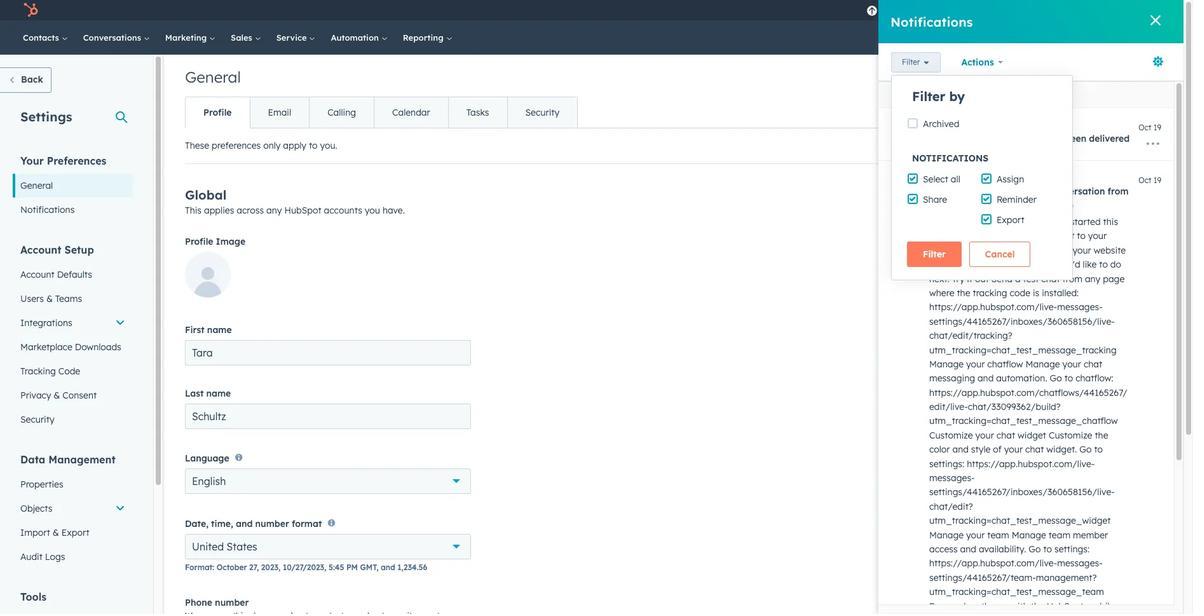 Task type: locate. For each thing, give the bounding box(es) containing it.
preferences
[[47, 155, 106, 167]]

0 horizontal spatial and
[[236, 518, 253, 530]]

first name
[[185, 324, 232, 336]]

privacy
[[20, 390, 51, 401]]

these preferences only apply to you.
[[185, 140, 338, 151]]

2023
[[261, 563, 279, 572]]

1 horizontal spatial general
[[185, 67, 241, 86]]

and right gmt
[[381, 563, 395, 572]]

1 vertical spatial &
[[54, 390, 60, 401]]

security for security link to the top
[[526, 107, 560, 118]]

phone number
[[185, 597, 249, 608]]

united states
[[192, 540, 257, 553]]

privacy & consent link
[[13, 384, 133, 408]]

0 vertical spatial security
[[526, 107, 560, 118]]

logs
[[45, 551, 65, 563]]

0 vertical spatial profile
[[204, 107, 232, 118]]

downloads
[[75, 342, 121, 353]]

0 vertical spatial general
[[185, 67, 241, 86]]

apoptosis studios 2 button
[[1050, 0, 1168, 20]]

tools
[[20, 591, 47, 604]]

, left 10/27/2023
[[279, 563, 281, 572]]

profile link
[[186, 97, 250, 128]]

general
[[185, 67, 241, 86], [20, 180, 53, 191]]

navigation containing profile
[[185, 97, 578, 128]]

settings image
[[1009, 5, 1021, 17]]

service
[[276, 32, 309, 43]]

account up users
[[20, 269, 55, 280]]

number right phone
[[215, 597, 249, 608]]

account inside account defaults link
[[20, 269, 55, 280]]

security inside "account setup" element
[[20, 414, 54, 426]]

Last name text field
[[185, 404, 471, 429]]

format
[[185, 563, 213, 572]]

1 vertical spatial security link
[[13, 408, 133, 432]]

&
[[46, 293, 53, 305], [54, 390, 60, 401], [53, 527, 59, 539]]

have.
[[383, 205, 405, 216]]

0 vertical spatial &
[[46, 293, 53, 305]]

automation link
[[323, 20, 395, 55]]

profile image
[[185, 236, 246, 247]]

1 horizontal spatial and
[[381, 563, 395, 572]]

general down your
[[20, 180, 53, 191]]

data management
[[20, 453, 116, 466]]

1,234.56
[[398, 563, 428, 572]]

Search HubSpot search field
[[1006, 27, 1161, 48]]

security link
[[507, 97, 578, 128], [13, 408, 133, 432]]

pm
[[347, 563, 358, 572]]

profile
[[204, 107, 232, 118], [185, 236, 213, 247]]

2 account from the top
[[20, 269, 55, 280]]

you
[[365, 205, 380, 216]]

1 vertical spatial security
[[20, 414, 54, 426]]

2
[[1144, 5, 1149, 15]]

1 vertical spatial name
[[206, 388, 231, 399]]

date, time, and number format
[[185, 518, 322, 530]]

upgrade
[[881, 6, 917, 17]]

2 horizontal spatial ,
[[377, 563, 379, 572]]

to
[[309, 140, 318, 151]]

teams
[[55, 293, 82, 305]]

1 horizontal spatial security link
[[507, 97, 578, 128]]

last name
[[185, 388, 231, 399]]

1 horizontal spatial ,
[[324, 563, 327, 572]]

& right privacy
[[54, 390, 60, 401]]

1 vertical spatial account
[[20, 269, 55, 280]]

0 vertical spatial account
[[20, 244, 61, 256]]

tracking code
[[20, 366, 80, 377]]

studios
[[1113, 5, 1142, 15]]

profile up preferences on the left of the page
[[204, 107, 232, 118]]

profile for profile image
[[185, 236, 213, 247]]

,
[[279, 563, 281, 572], [324, 563, 327, 572], [377, 563, 379, 572]]

, right the pm
[[377, 563, 379, 572]]

general inside your preferences element
[[20, 180, 53, 191]]

0 horizontal spatial security
[[20, 414, 54, 426]]

1 vertical spatial general
[[20, 180, 53, 191]]

menu
[[858, 0, 1169, 20]]

management
[[48, 453, 116, 466]]

& inside data management 'element'
[[53, 527, 59, 539]]

your preferences
[[20, 155, 106, 167]]

import & export
[[20, 527, 89, 539]]

1 horizontal spatial security
[[526, 107, 560, 118]]

, left 5:45
[[324, 563, 327, 572]]

0 horizontal spatial number
[[215, 597, 249, 608]]

menu item
[[926, 0, 928, 20]]

0 horizontal spatial general
[[20, 180, 53, 191]]

help image
[[988, 6, 999, 17]]

notifications link
[[13, 198, 133, 222]]

image
[[216, 236, 246, 247]]

profile for profile
[[204, 107, 232, 118]]

users
[[20, 293, 44, 305]]

properties
[[20, 479, 63, 490]]

settings link
[[1007, 3, 1023, 17]]

marketplace downloads
[[20, 342, 121, 353]]

your
[[20, 155, 44, 167]]

number left format
[[255, 518, 289, 530]]

objects
[[20, 503, 52, 515]]

email link
[[250, 97, 309, 128]]

applies
[[204, 205, 234, 216]]

0 vertical spatial and
[[236, 518, 253, 530]]

& right users
[[46, 293, 53, 305]]

general up the 'profile' link
[[185, 67, 241, 86]]

and right time,
[[236, 518, 253, 530]]

reporting link
[[395, 20, 460, 55]]

language
[[185, 453, 229, 465]]

global
[[185, 187, 227, 203]]

navigation
[[185, 97, 578, 128]]

integrations button
[[13, 311, 133, 335]]

hubspot
[[285, 205, 322, 216]]

profile left image
[[185, 236, 213, 247]]

sales
[[231, 32, 255, 43]]

name for first name
[[207, 324, 232, 336]]

0 vertical spatial number
[[255, 518, 289, 530]]

code
[[58, 366, 80, 377]]

audit logs
[[20, 551, 65, 563]]

marketing link
[[158, 20, 223, 55]]

:
[[213, 563, 214, 572]]

number
[[255, 518, 289, 530], [215, 597, 249, 608]]

tools element
[[20, 590, 133, 614]]

& left export
[[53, 527, 59, 539]]

name right first
[[207, 324, 232, 336]]

global this applies across any hubspot accounts you have.
[[185, 187, 405, 216]]

back link
[[0, 67, 51, 93]]

0 horizontal spatial ,
[[279, 563, 281, 572]]

name right the last
[[206, 388, 231, 399]]

and
[[236, 518, 253, 530], [381, 563, 395, 572]]

name for last name
[[206, 388, 231, 399]]

account defaults link
[[13, 263, 133, 287]]

export
[[62, 527, 89, 539]]

marketplaces button
[[954, 0, 980, 20]]

1 account from the top
[[20, 244, 61, 256]]

data
[[20, 453, 45, 466]]

this
[[185, 205, 202, 216]]

service link
[[269, 20, 323, 55]]

1 vertical spatial number
[[215, 597, 249, 608]]

edit button
[[185, 252, 231, 302]]

account for account setup
[[20, 244, 61, 256]]

0 vertical spatial name
[[207, 324, 232, 336]]

account up account defaults
[[20, 244, 61, 256]]

these
[[185, 140, 209, 151]]

2 vertical spatial &
[[53, 527, 59, 539]]

1 vertical spatial profile
[[185, 236, 213, 247]]

upgrade image
[[867, 6, 879, 17]]

last
[[185, 388, 204, 399]]



Task type: vqa. For each thing, say whether or not it's contained in the screenshot.
the to to the right
no



Task type: describe. For each thing, give the bounding box(es) containing it.
security for security link to the left
[[20, 414, 54, 426]]

properties link
[[13, 473, 133, 497]]

automation
[[331, 32, 381, 43]]

calendar link
[[374, 97, 448, 128]]

sales link
[[223, 20, 269, 55]]

apoptosis
[[1071, 5, 1110, 15]]

privacy & consent
[[20, 390, 97, 401]]

notifications button
[[1026, 0, 1047, 20]]

united
[[192, 540, 224, 553]]

gmt
[[360, 563, 377, 572]]

marketplace
[[20, 342, 72, 353]]

marketplaces image
[[961, 6, 973, 17]]

marketing
[[165, 32, 209, 43]]

hubspot image
[[23, 3, 38, 18]]

users & teams
[[20, 293, 82, 305]]

consent
[[63, 390, 97, 401]]

across
[[237, 205, 264, 216]]

3 , from the left
[[377, 563, 379, 572]]

first
[[185, 324, 205, 336]]

contacts
[[23, 32, 62, 43]]

import
[[20, 527, 50, 539]]

tara schultz image
[[1057, 4, 1069, 16]]

back
[[21, 74, 43, 85]]

import & export link
[[13, 521, 133, 545]]

27,
[[249, 563, 259, 572]]

tracking code link
[[13, 359, 133, 384]]

notifications
[[20, 204, 75, 216]]

preferences
[[212, 140, 261, 151]]

data management element
[[13, 453, 133, 569]]

& for export
[[53, 527, 59, 539]]

conversations link
[[76, 20, 158, 55]]

you.
[[320, 140, 338, 151]]

time,
[[211, 518, 233, 530]]

format
[[292, 518, 322, 530]]

only
[[263, 140, 281, 151]]

marketplace downloads link
[[13, 335, 133, 359]]

audit
[[20, 551, 43, 563]]

0 horizontal spatial security link
[[13, 408, 133, 432]]

english button
[[185, 469, 471, 494]]

october
[[217, 563, 247, 572]]

tasks link
[[448, 97, 507, 128]]

reporting
[[403, 32, 446, 43]]

account setup
[[20, 244, 94, 256]]

calendar
[[392, 107, 430, 118]]

0 vertical spatial security link
[[507, 97, 578, 128]]

objects button
[[13, 497, 133, 521]]

your preferences element
[[13, 154, 133, 222]]

notifications image
[[1031, 6, 1042, 17]]

users & teams link
[[13, 287, 133, 311]]

date,
[[185, 518, 209, 530]]

calling icon image
[[935, 5, 946, 17]]

help button
[[983, 0, 1005, 20]]

search image
[[1158, 33, 1166, 42]]

account setup element
[[13, 243, 133, 432]]

english
[[192, 475, 226, 488]]

integrations
[[20, 317, 72, 329]]

hubspot link
[[15, 3, 48, 18]]

calling link
[[309, 97, 374, 128]]

tracking
[[20, 366, 56, 377]]

general link
[[13, 174, 133, 198]]

First name text field
[[185, 340, 471, 366]]

united states button
[[185, 534, 471, 560]]

2 , from the left
[[324, 563, 327, 572]]

defaults
[[57, 269, 92, 280]]

account for account defaults
[[20, 269, 55, 280]]

menu containing apoptosis studios 2
[[858, 0, 1169, 20]]

calling icon button
[[930, 2, 951, 18]]

1 , from the left
[[279, 563, 281, 572]]

apoptosis studios 2
[[1071, 5, 1149, 15]]

format : october 27, 2023 , 10/27/2023 , 5:45 pm gmt , and 1,234.56
[[185, 563, 428, 572]]

1 vertical spatial and
[[381, 563, 395, 572]]

settings
[[20, 109, 72, 125]]

phone
[[185, 597, 212, 608]]

& for teams
[[46, 293, 53, 305]]

account defaults
[[20, 269, 92, 280]]

calling
[[328, 107, 356, 118]]

& for consent
[[54, 390, 60, 401]]

audit logs link
[[13, 545, 133, 569]]

1 horizontal spatial number
[[255, 518, 289, 530]]

tasks
[[467, 107, 489, 118]]



